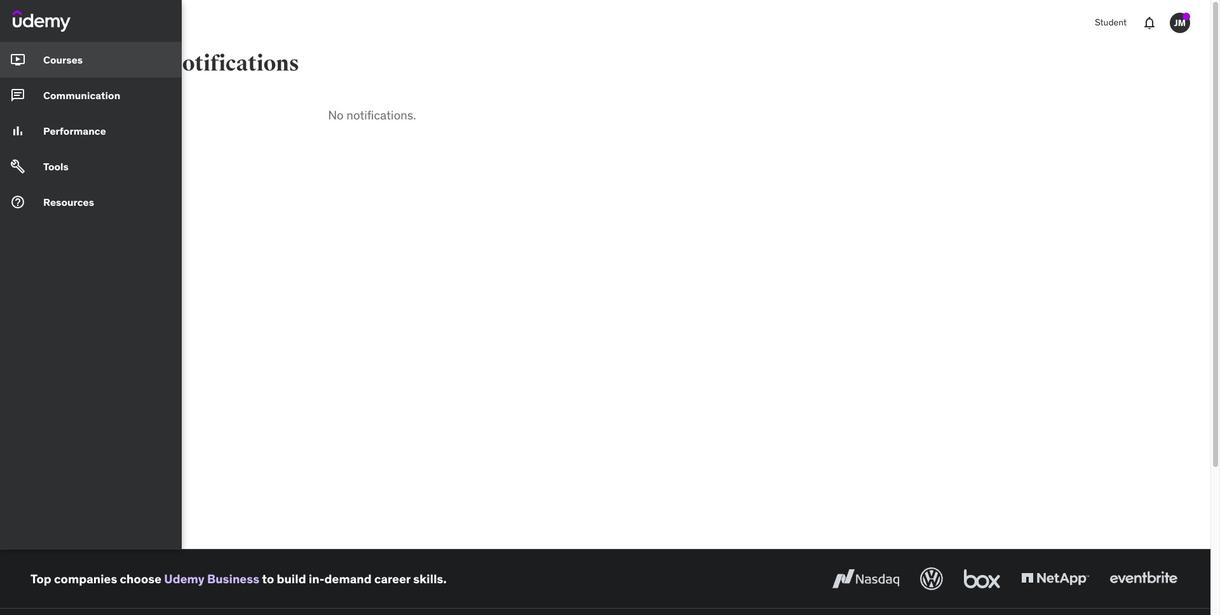 Task type: vqa. For each thing, say whether or not it's contained in the screenshot.
In-
yes



Task type: locate. For each thing, give the bounding box(es) containing it.
notifications.
[[347, 107, 416, 123]]

1 medium image from the top
[[10, 52, 25, 68]]

no notifications.
[[328, 107, 416, 123]]

jm link
[[1165, 8, 1196, 38]]

notifications image
[[1143, 15, 1158, 31]]

netapp image
[[1019, 565, 1092, 593]]

medium image left resources on the left top
[[10, 195, 25, 210]]

medium image for tools
[[10, 159, 25, 174]]

medium image
[[10, 52, 25, 68], [10, 123, 25, 139], [10, 195, 25, 210]]

companies
[[54, 571, 117, 587]]

2 vertical spatial medium image
[[10, 195, 25, 210]]

3 medium image from the top
[[10, 195, 25, 210]]

2 medium image from the top
[[10, 123, 25, 139]]

medium image inside tools link
[[10, 159, 25, 174]]

medium image inside courses link
[[10, 52, 25, 68]]

top
[[31, 571, 51, 587]]

communication
[[43, 89, 120, 101]]

performance link
[[0, 113, 182, 149]]

build
[[277, 571, 306, 587]]

0 vertical spatial medium image
[[10, 52, 25, 68]]

volkswagen image
[[918, 565, 946, 593]]

career
[[374, 571, 411, 587]]

skills.
[[413, 571, 447, 587]]

jm
[[1175, 17, 1187, 28]]

medium image
[[10, 88, 25, 103], [10, 159, 25, 174]]

2 medium image from the top
[[10, 159, 25, 174]]

medium image inside performance link
[[10, 123, 25, 139]]

medium image left performance on the top
[[10, 123, 25, 139]]

medium image inside resources link
[[10, 195, 25, 210]]

in-
[[309, 571, 325, 587]]

tools
[[43, 160, 69, 173]]

1 vertical spatial medium image
[[10, 159, 25, 174]]

no
[[328, 107, 344, 123]]

medium image for performance
[[10, 123, 25, 139]]

business
[[207, 571, 259, 587]]

udemy image
[[13, 10, 71, 32]]

eventbrite image
[[1108, 565, 1181, 593]]

medium image left "courses" on the left of the page
[[10, 52, 25, 68]]

udemy
[[164, 571, 205, 587]]

1 vertical spatial medium image
[[10, 123, 25, 139]]

medium image for courses
[[10, 52, 25, 68]]

0 vertical spatial medium image
[[10, 88, 25, 103]]

medium image inside communication link
[[10, 88, 25, 103]]

1 medium image from the top
[[10, 88, 25, 103]]

resources
[[43, 196, 94, 208]]

to
[[262, 571, 274, 587]]

udemy business link
[[164, 571, 259, 587]]



Task type: describe. For each thing, give the bounding box(es) containing it.
performance
[[43, 124, 106, 137]]

nasdaq image
[[830, 565, 903, 593]]

student link
[[1088, 8, 1135, 38]]

courses
[[43, 53, 83, 66]]

notifications
[[166, 50, 299, 77]]

medium image for communication
[[10, 88, 25, 103]]

medium image for resources
[[10, 195, 25, 210]]

top companies choose udemy business to build in-demand career skills.
[[31, 571, 447, 587]]

student
[[1096, 17, 1127, 28]]

you have alerts image
[[1183, 13, 1191, 20]]

courses link
[[0, 42, 182, 78]]

tools link
[[0, 149, 182, 185]]

demand
[[325, 571, 372, 587]]

resources link
[[0, 185, 182, 220]]

choose
[[120, 571, 162, 587]]

box image
[[961, 565, 1004, 593]]

communication link
[[0, 78, 182, 113]]



